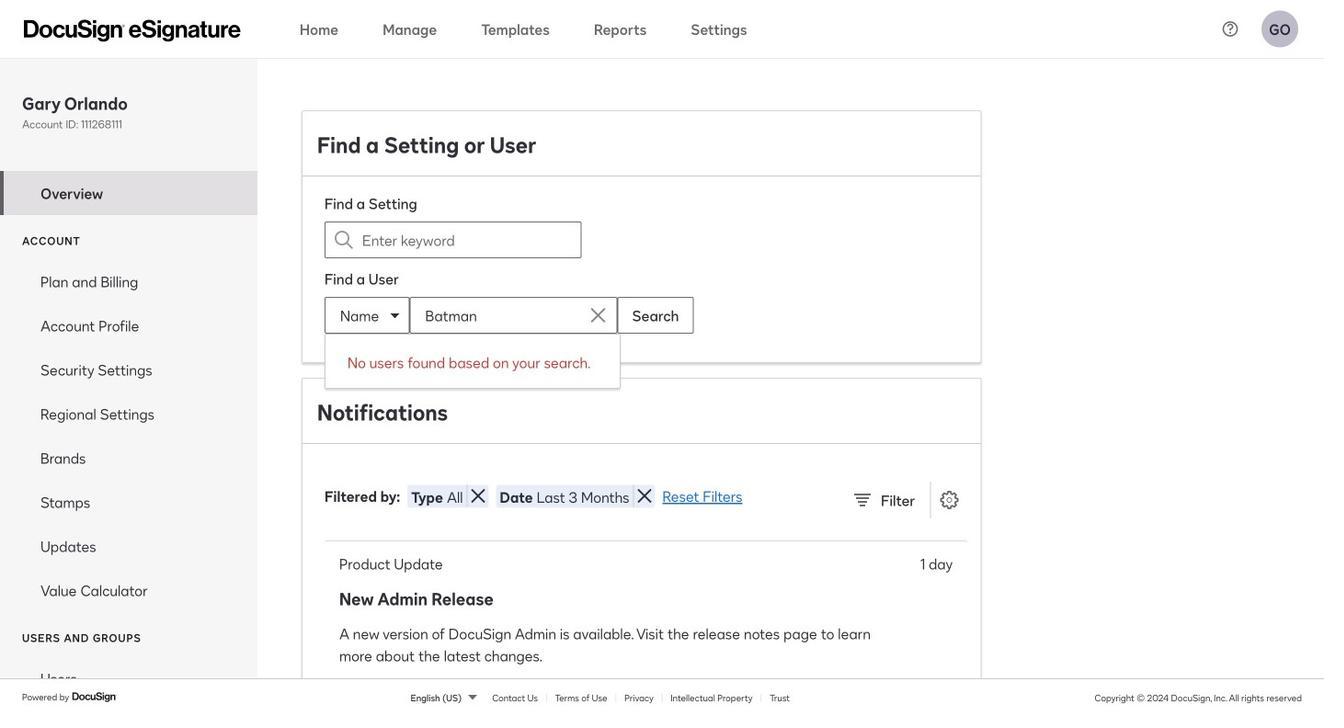 Task type: locate. For each thing, give the bounding box(es) containing it.
docusign image
[[72, 690, 118, 705]]



Task type: describe. For each thing, give the bounding box(es) containing it.
account element
[[0, 259, 257, 612]]

docusign admin image
[[24, 20, 241, 42]]

Enter keyword text field
[[362, 223, 544, 257]]

Enter name text field
[[411, 298, 580, 333]]



Task type: vqa. For each thing, say whether or not it's contained in the screenshot.
Users and Groups element
no



